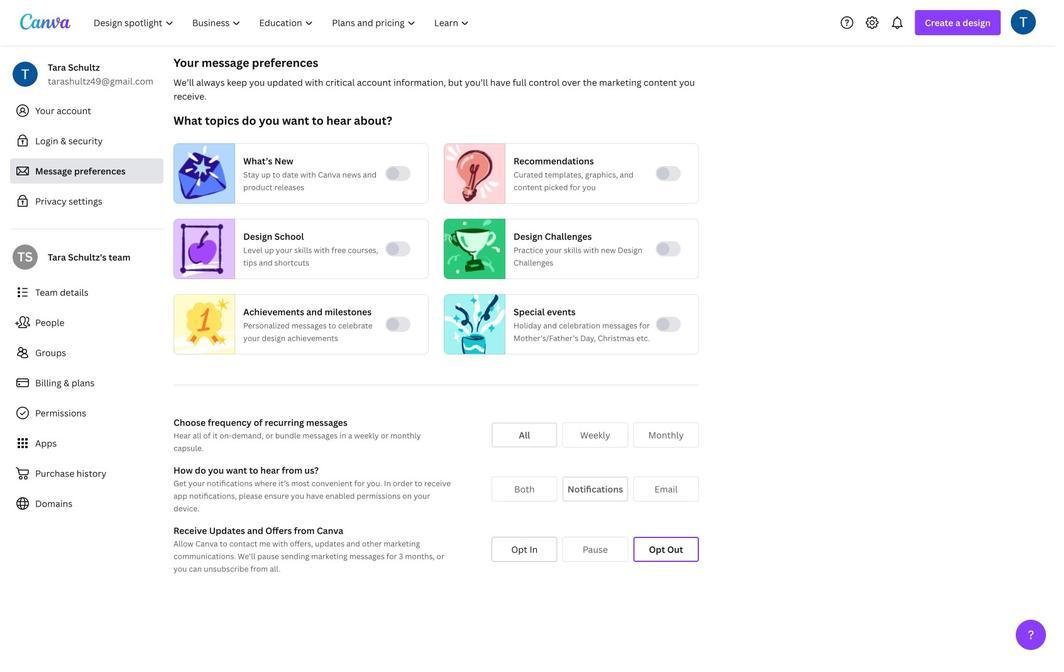 Task type: vqa. For each thing, say whether or not it's contained in the screenshot.
Hide image
no



Task type: locate. For each thing, give the bounding box(es) containing it.
topic image
[[174, 143, 229, 204], [444, 143, 500, 204], [174, 219, 229, 279], [444, 219, 500, 279], [174, 291, 234, 357], [444, 291, 505, 357]]

tara schultz image
[[1011, 9, 1036, 34]]

None button
[[492, 422, 557, 448], [562, 422, 628, 448], [633, 422, 699, 448], [492, 477, 557, 502], [562, 477, 628, 502], [633, 477, 699, 502], [492, 537, 557, 562], [562, 537, 628, 562], [633, 537, 699, 562], [492, 422, 557, 448], [562, 422, 628, 448], [633, 422, 699, 448], [492, 477, 557, 502], [562, 477, 628, 502], [633, 477, 699, 502], [492, 537, 557, 562], [562, 537, 628, 562], [633, 537, 699, 562]]



Task type: describe. For each thing, give the bounding box(es) containing it.
tara schultz's team image
[[13, 245, 38, 270]]

top level navigation element
[[85, 10, 480, 35]]

tara schultz's team element
[[13, 245, 38, 270]]



